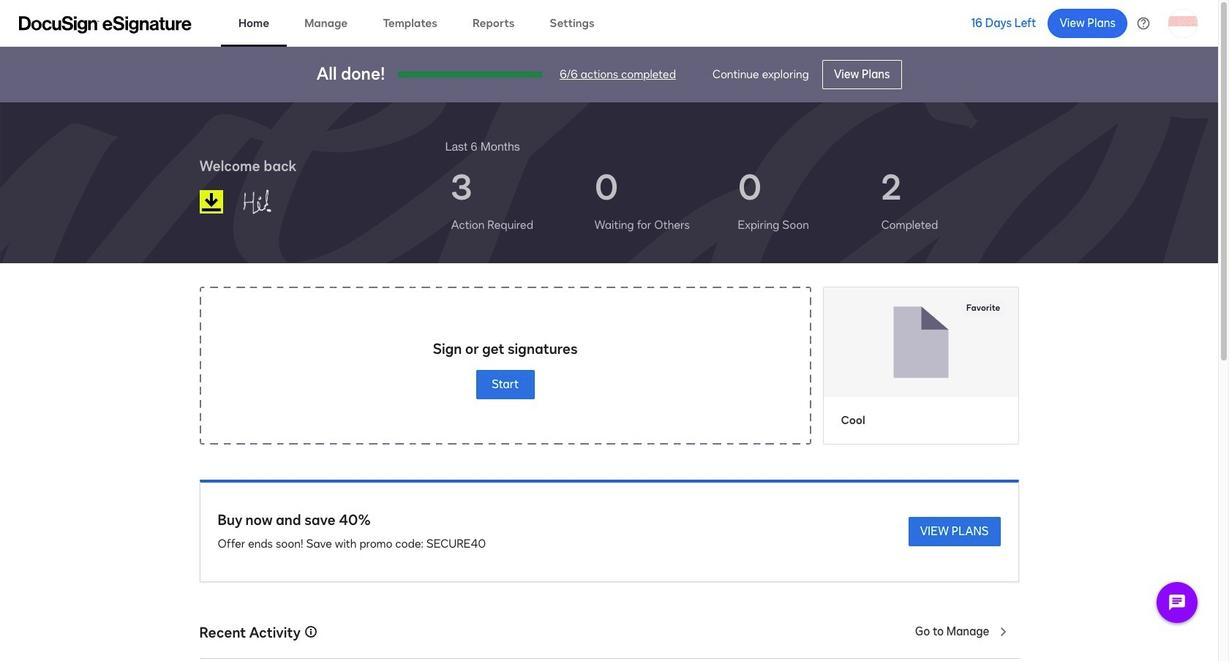 Task type: describe. For each thing, give the bounding box(es) containing it.
docusignlogo image
[[199, 190, 223, 214]]

generic name image
[[235, 183, 311, 221]]

docusign esignature image
[[19, 16, 192, 33]]

your uploaded profile image image
[[1168, 8, 1198, 38]]

use cool image
[[823, 288, 1018, 397]]



Task type: vqa. For each thing, say whether or not it's contained in the screenshot.
the 'Use Cool' image
yes



Task type: locate. For each thing, give the bounding box(es) containing it.
heading
[[445, 138, 520, 155]]

list
[[445, 155, 1019, 246]]



